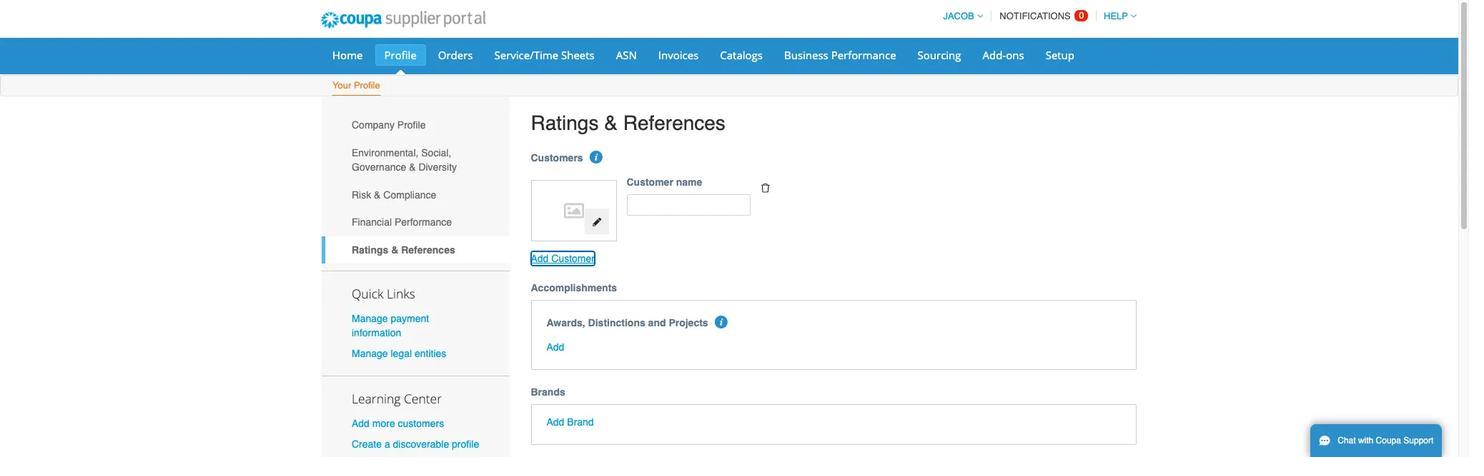 Task type: describe. For each thing, give the bounding box(es) containing it.
add more customers
[[352, 418, 444, 430]]

add brand button
[[547, 416, 594, 430]]

center
[[404, 390, 442, 407]]

chat with coupa support button
[[1310, 425, 1442, 458]]

jacob link
[[937, 11, 983, 21]]

financial performance link
[[322, 209, 509, 236]]

payment
[[391, 313, 429, 324]]

& down asn
[[604, 112, 618, 134]]

support
[[1404, 436, 1434, 446]]

setup
[[1046, 48, 1074, 62]]

learning
[[352, 390, 401, 407]]

customers
[[531, 152, 583, 163]]

setup link
[[1036, 44, 1084, 66]]

diversity
[[418, 162, 457, 173]]

environmental,
[[352, 147, 418, 159]]

Customer name text field
[[627, 194, 750, 216]]

add for add brand
[[547, 417, 564, 429]]

sourcing
[[918, 48, 961, 62]]

change image image
[[592, 217, 602, 227]]

company profile
[[352, 120, 426, 131]]

service/time sheets link
[[485, 44, 604, 66]]

chat with coupa support
[[1338, 436, 1434, 446]]

add for add more customers
[[352, 418, 370, 430]]

a
[[385, 439, 390, 451]]

brands
[[531, 387, 565, 399]]

0
[[1079, 10, 1084, 21]]

add customer button
[[531, 252, 595, 266]]

entities
[[415, 348, 446, 360]]

sheets
[[561, 48, 595, 62]]

quick
[[352, 285, 383, 302]]

home link
[[323, 44, 372, 66]]

business performance
[[784, 48, 896, 62]]

& right "risk"
[[374, 189, 381, 201]]

risk & compliance
[[352, 189, 436, 201]]

manage legal entities
[[352, 348, 446, 360]]

notifications 0
[[1000, 10, 1084, 21]]

projects
[[669, 318, 708, 329]]

orders link
[[429, 44, 482, 66]]

learning center
[[352, 390, 442, 407]]

and
[[648, 318, 666, 329]]

add for add customer
[[531, 253, 549, 265]]

create a discoverable profile link
[[352, 439, 479, 451]]

coupa supplier portal image
[[311, 2, 495, 38]]

add-ons link
[[973, 44, 1033, 66]]

manage for manage legal entities
[[352, 348, 388, 360]]

add button
[[547, 341, 564, 355]]

create
[[352, 439, 382, 451]]

0 vertical spatial profile
[[384, 48, 417, 62]]

additional information image for customers
[[590, 151, 603, 163]]

add-
[[983, 48, 1006, 62]]

ratings & references link
[[322, 236, 509, 264]]

manage legal entities link
[[352, 348, 446, 360]]

0 vertical spatial customer
[[627, 176, 673, 188]]

jacob
[[943, 11, 974, 21]]



Task type: vqa. For each thing, say whether or not it's contained in the screenshot.
the rightmost Performance
yes



Task type: locate. For each thing, give the bounding box(es) containing it.
navigation
[[937, 2, 1137, 30]]

profile down coupa supplier portal image
[[384, 48, 417, 62]]

create a discoverable profile
[[352, 439, 479, 451]]

additional information image right projects
[[715, 316, 728, 329]]

& down 'financial performance'
[[391, 244, 398, 256]]

additional information image
[[590, 151, 603, 163], [715, 316, 728, 329]]

your profile link
[[332, 77, 381, 96]]

ratings & references
[[531, 112, 726, 134], [352, 244, 455, 256]]

1 vertical spatial profile
[[354, 80, 380, 91]]

asn
[[616, 48, 637, 62]]

company profile link
[[322, 112, 509, 139]]

performance right business
[[831, 48, 896, 62]]

add-ons
[[983, 48, 1024, 62]]

0 horizontal spatial performance
[[395, 217, 452, 228]]

manage payment information
[[352, 313, 429, 339]]

profile for company profile
[[397, 120, 426, 131]]

profile right the "your"
[[354, 80, 380, 91]]

performance inside 'link'
[[831, 48, 896, 62]]

0 vertical spatial ratings
[[531, 112, 599, 134]]

& inside the environmental, social, governance & diversity
[[409, 162, 416, 173]]

add for add
[[547, 342, 564, 353]]

your
[[332, 80, 351, 91]]

2 manage from the top
[[352, 348, 388, 360]]

0 vertical spatial performance
[[831, 48, 896, 62]]

customer
[[627, 176, 673, 188], [551, 253, 595, 265]]

coupa
[[1376, 436, 1401, 446]]

1 vertical spatial performance
[[395, 217, 452, 228]]

add brand
[[547, 417, 594, 429]]

manage inside manage payment information
[[352, 313, 388, 324]]

add left brand
[[547, 417, 564, 429]]

performance
[[831, 48, 896, 62], [395, 217, 452, 228]]

0 horizontal spatial ratings & references
[[352, 244, 455, 256]]

risk
[[352, 189, 371, 201]]

company
[[352, 120, 395, 131]]

manage for manage payment information
[[352, 313, 388, 324]]

legal
[[391, 348, 412, 360]]

references up customer name on the left
[[623, 112, 726, 134]]

1 horizontal spatial customer
[[627, 176, 673, 188]]

business performance link
[[775, 44, 905, 66]]

1 vertical spatial manage
[[352, 348, 388, 360]]

1 vertical spatial references
[[401, 244, 455, 256]]

&
[[604, 112, 618, 134], [409, 162, 416, 173], [374, 189, 381, 201], [391, 244, 398, 256]]

service/time sheets
[[494, 48, 595, 62]]

awards,
[[547, 318, 585, 329]]

compliance
[[383, 189, 436, 201]]

0 horizontal spatial references
[[401, 244, 455, 256]]

1 vertical spatial customer
[[551, 253, 595, 265]]

customer inside button
[[551, 253, 595, 265]]

risk & compliance link
[[322, 181, 509, 209]]

1 horizontal spatial ratings
[[531, 112, 599, 134]]

environmental, social, governance & diversity link
[[322, 139, 509, 181]]

1 horizontal spatial performance
[[831, 48, 896, 62]]

0 horizontal spatial customer
[[551, 253, 595, 265]]

references
[[623, 112, 726, 134], [401, 244, 455, 256]]

additional information image right customers in the top of the page
[[590, 151, 603, 163]]

performance for business performance
[[831, 48, 896, 62]]

references down "financial performance" link
[[401, 244, 455, 256]]

ratings down financial
[[352, 244, 388, 256]]

information
[[352, 327, 401, 339]]

ratings & references down 'financial performance'
[[352, 244, 455, 256]]

awards, distinctions and projects
[[547, 318, 708, 329]]

add more customers link
[[352, 418, 444, 430]]

0 horizontal spatial ratings
[[352, 244, 388, 256]]

profile for your profile
[[354, 80, 380, 91]]

manage payment information link
[[352, 313, 429, 339]]

ratings up customers in the top of the page
[[531, 112, 599, 134]]

manage down information
[[352, 348, 388, 360]]

help link
[[1097, 11, 1137, 21]]

environmental, social, governance & diversity
[[352, 147, 457, 173]]

catalogs link
[[711, 44, 772, 66]]

customers
[[398, 418, 444, 430]]

invoices link
[[649, 44, 708, 66]]

1 horizontal spatial references
[[623, 112, 726, 134]]

home
[[332, 48, 363, 62]]

social,
[[421, 147, 451, 159]]

1 manage from the top
[[352, 313, 388, 324]]

navigation containing notifications 0
[[937, 2, 1137, 30]]

sourcing link
[[908, 44, 970, 66]]

profile link
[[375, 44, 426, 66]]

add up create
[[352, 418, 370, 430]]

add down awards,
[[547, 342, 564, 353]]

notifications
[[1000, 11, 1071, 21]]

service/time
[[494, 48, 558, 62]]

0 vertical spatial references
[[623, 112, 726, 134]]

add customer
[[531, 253, 595, 265]]

accomplishments
[[531, 283, 617, 294]]

manage up information
[[352, 313, 388, 324]]

0 vertical spatial ratings & references
[[531, 112, 726, 134]]

business
[[784, 48, 828, 62]]

name
[[676, 176, 702, 188]]

profile
[[384, 48, 417, 62], [354, 80, 380, 91], [397, 120, 426, 131]]

discoverable
[[393, 439, 449, 451]]

asn link
[[607, 44, 646, 66]]

your profile
[[332, 80, 380, 91]]

distinctions
[[588, 318, 645, 329]]

1 vertical spatial ratings
[[352, 244, 388, 256]]

help
[[1104, 11, 1128, 21]]

brand
[[567, 417, 594, 429]]

0 vertical spatial additional information image
[[590, 151, 603, 163]]

financial
[[352, 217, 392, 228]]

customer left name
[[627, 176, 673, 188]]

customer name
[[627, 176, 702, 188]]

performance for financial performance
[[395, 217, 452, 228]]

profile
[[452, 439, 479, 451]]

financial performance
[[352, 217, 452, 228]]

ratings
[[531, 112, 599, 134], [352, 244, 388, 256]]

customer up accomplishments
[[551, 253, 595, 265]]

ratings & references down asn
[[531, 112, 726, 134]]

0 horizontal spatial additional information image
[[590, 151, 603, 163]]

catalogs
[[720, 48, 763, 62]]

& left diversity
[[409, 162, 416, 173]]

logo image
[[538, 187, 609, 235]]

profile up environmental, social, governance & diversity link
[[397, 120, 426, 131]]

ons
[[1006, 48, 1024, 62]]

with
[[1358, 436, 1373, 446]]

1 horizontal spatial ratings & references
[[531, 112, 726, 134]]

1 horizontal spatial additional information image
[[715, 316, 728, 329]]

quick links
[[352, 285, 415, 302]]

governance
[[352, 162, 406, 173]]

add up accomplishments
[[531, 253, 549, 265]]

chat
[[1338, 436, 1356, 446]]

0 vertical spatial manage
[[352, 313, 388, 324]]

additional information image for awards, distinctions and projects
[[715, 316, 728, 329]]

more
[[372, 418, 395, 430]]

orders
[[438, 48, 473, 62]]

add
[[531, 253, 549, 265], [547, 342, 564, 353], [547, 417, 564, 429], [352, 418, 370, 430]]

invoices
[[658, 48, 699, 62]]

1 vertical spatial ratings & references
[[352, 244, 455, 256]]

performance up the ratings & references link
[[395, 217, 452, 228]]

1 vertical spatial additional information image
[[715, 316, 728, 329]]

2 vertical spatial profile
[[397, 120, 426, 131]]

links
[[387, 285, 415, 302]]



